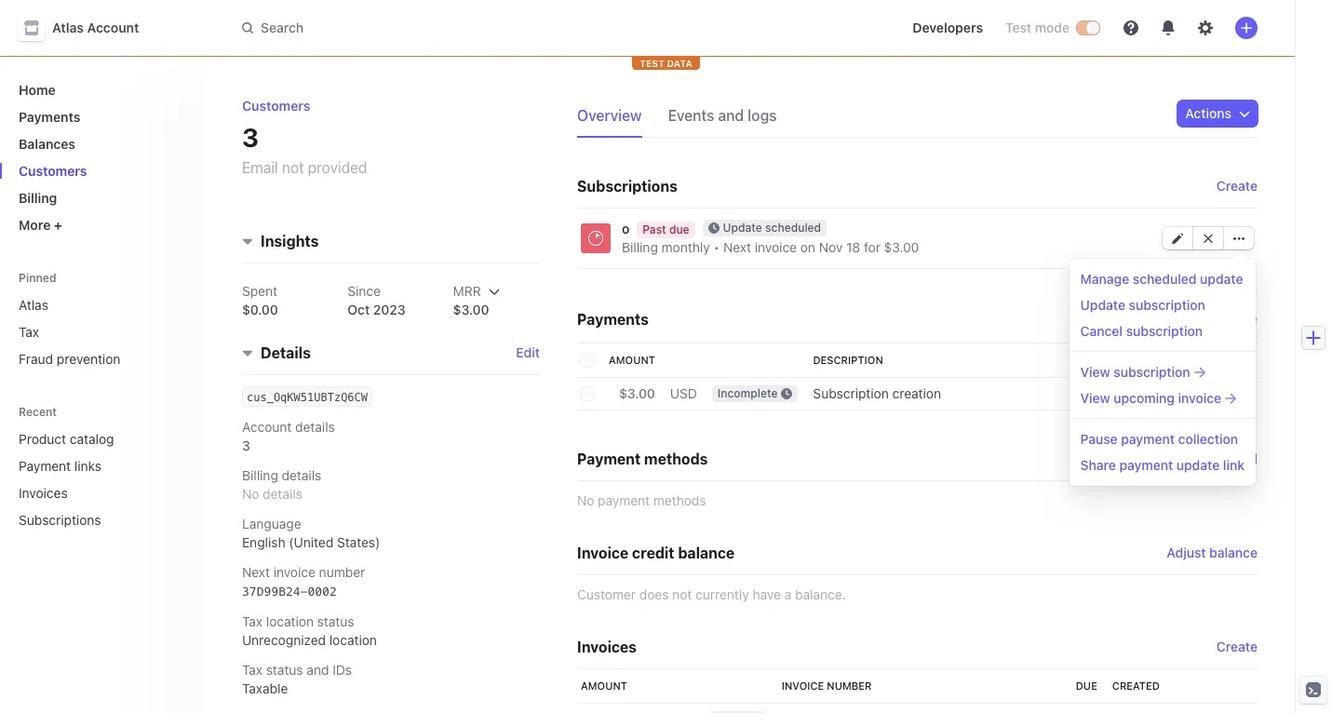 Task type: describe. For each thing, give the bounding box(es) containing it.
cus_oqkw51ubtzq6cw button
[[247, 388, 368, 406]]

pinned
[[19, 271, 56, 285]]

view subscription
[[1080, 364, 1190, 380]]

add
[[1233, 451, 1258, 466]]

credit
[[632, 545, 674, 561]]

scheduled for update
[[765, 221, 821, 235]]

edit
[[516, 345, 540, 361]]

18,
[[1138, 385, 1155, 401]]

0 vertical spatial methods
[[644, 451, 708, 467]]

link
[[1223, 457, 1245, 473]]

invoices inside "link"
[[19, 485, 68, 501]]

language
[[242, 516, 301, 532]]

balances link
[[11, 128, 190, 159]]

update subscription
[[1080, 297, 1205, 313]]

status inside the tax location status unrecognized location
[[317, 614, 354, 630]]

atlas for atlas
[[19, 297, 48, 313]]

billing inside account details 3 billing details no details
[[242, 468, 278, 484]]

cancel subscription
[[1080, 323, 1203, 339]]

view for view upcoming invoice
[[1080, 390, 1110, 406]]

does
[[639, 586, 669, 602]]

share payment update link
[[1080, 457, 1245, 473]]

adjust balance
[[1167, 545, 1258, 560]]

developers link
[[905, 13, 990, 43]]

oct inside since oct 2023
[[348, 302, 370, 318]]

tax for tax status and ids taxable
[[242, 662, 263, 678]]

creation
[[892, 385, 941, 401]]

usd
[[670, 385, 697, 401]]

oct 18, 6:57 pm link
[[1105, 377, 1217, 410]]

pause
[[1080, 431, 1118, 447]]

o
[[622, 221, 630, 236]]

overview button
[[577, 101, 653, 138]]

mode
[[1035, 20, 1070, 35]]

have
[[753, 586, 781, 602]]

manage scheduled update button
[[1073, 266, 1252, 292]]

1 horizontal spatial number
[[827, 680, 872, 692]]

create button for subscriptions
[[1216, 177, 1258, 195]]

fraud prevention
[[19, 351, 120, 367]]

view upcoming invoice link
[[1073, 385, 1252, 411]]

balance.
[[795, 586, 846, 602]]

•
[[714, 239, 720, 255]]

3 create from the top
[[1216, 639, 1258, 654]]

tax for tax location status unrecognized location
[[242, 614, 263, 630]]

0 vertical spatial amount
[[609, 354, 655, 366]]

payment for share
[[1119, 457, 1173, 473]]

0002
[[308, 585, 337, 599]]

provided
[[308, 159, 367, 176]]

1 horizontal spatial customers link
[[242, 98, 310, 114]]

2 svg image from the left
[[1233, 233, 1245, 244]]

recent element
[[0, 424, 205, 535]]

1 horizontal spatial invoices
[[577, 639, 637, 655]]

upcoming
[[1114, 390, 1175, 406]]

invoice inside next invoice number 37d99b24-0002
[[273, 565, 315, 580]]

1 svg image from the left
[[1172, 233, 1183, 244]]

1 vertical spatial payments
[[577, 311, 649, 328]]

tax location status unrecognized location
[[242, 614, 377, 648]]

settings image
[[1198, 20, 1213, 35]]

view for view subscription
[[1080, 364, 1110, 380]]

manage scheduled update
[[1080, 271, 1243, 287]]

0 vertical spatial details
[[295, 419, 335, 435]]

links
[[74, 458, 101, 474]]

subscriptions inside recent element
[[19, 512, 101, 528]]

payments inside the core navigation links element
[[19, 109, 80, 125]]

customers for customers
[[19, 163, 87, 179]]

1 horizontal spatial subscriptions
[[577, 178, 677, 195]]

spent
[[242, 283, 277, 299]]

1 horizontal spatial location
[[329, 632, 377, 648]]

created
[[1112, 680, 1160, 692]]

actions
[[1185, 105, 1231, 121]]

invoice number
[[782, 680, 872, 692]]

update for update scheduled
[[723, 221, 762, 235]]

recent
[[19, 405, 57, 419]]

a
[[784, 586, 791, 602]]

2023
[[373, 302, 406, 318]]

since oct 2023
[[348, 283, 406, 318]]

payments link
[[11, 101, 190, 132]]

add button
[[1233, 450, 1258, 468]]

on
[[800, 239, 815, 255]]

number inside next invoice number 37d99b24-0002
[[319, 565, 365, 580]]

next invoice number 37d99b24-0002
[[242, 565, 365, 599]]

balances
[[19, 136, 75, 152]]

description
[[813, 354, 883, 366]]

view upcoming invoice
[[1080, 390, 1221, 406]]

manage
[[1080, 271, 1129, 287]]

atlas link
[[11, 289, 190, 320]]

since
[[348, 283, 381, 299]]

events and logs
[[668, 107, 777, 124]]

fraud
[[19, 351, 53, 367]]

37d99b24-
[[242, 585, 308, 599]]

collection
[[1178, 431, 1238, 447]]

1 horizontal spatial no
[[577, 492, 594, 508]]

payment for pause
[[1121, 431, 1175, 447]]

$3.00 link
[[601, 377, 663, 410]]

help image
[[1124, 20, 1138, 35]]

for
[[864, 239, 880, 255]]

billing monthly • next invoice on nov 18 for $3.00
[[622, 239, 919, 255]]

usd link
[[663, 377, 704, 410]]

pinned navigation links element
[[11, 270, 190, 374]]

details
[[261, 345, 311, 362]]

1 vertical spatial details
[[282, 468, 321, 484]]

update subscription link
[[1073, 292, 1252, 318]]

customer
[[577, 586, 636, 602]]

svg image inside actions popup button
[[1239, 108, 1250, 119]]

unrecognized
[[242, 632, 326, 648]]

0 horizontal spatial $3.00
[[453, 302, 489, 318]]

create link
[[1216, 638, 1258, 656]]

payment for no
[[598, 492, 650, 508]]

more
[[19, 217, 51, 233]]

events and logs button
[[668, 101, 788, 138]]

logs
[[748, 107, 777, 124]]

invoice for invoice credit balance
[[577, 545, 629, 561]]

ids
[[332, 662, 352, 678]]

subscription
[[813, 385, 889, 401]]

view subscription link
[[1073, 359, 1252, 385]]

oct 18, 6:57 pm
[[1113, 385, 1209, 401]]

subscription creation
[[813, 385, 941, 401]]

past due
[[643, 222, 689, 236]]

product
[[19, 431, 66, 447]]



Task type: vqa. For each thing, say whether or not it's contained in the screenshot.


Task type: locate. For each thing, give the bounding box(es) containing it.
0 horizontal spatial invoice
[[577, 545, 629, 561]]

status up taxable
[[266, 662, 303, 678]]

past
[[643, 222, 666, 236]]

0 vertical spatial create button
[[1216, 177, 1258, 195]]

0 vertical spatial invoice
[[755, 239, 797, 255]]

2 vertical spatial $3.00
[[619, 385, 655, 401]]

no down payment methods
[[577, 492, 594, 508]]

1 horizontal spatial account
[[242, 419, 292, 435]]

1 horizontal spatial atlas
[[52, 20, 84, 35]]

atlas up home
[[52, 20, 84, 35]]

billing down past
[[622, 239, 658, 255]]

3 inside 'customers 3 email not provided'
[[242, 122, 259, 153]]

methods
[[644, 451, 708, 467], [653, 492, 706, 508]]

next inside "list"
[[723, 239, 751, 255]]

invoice
[[577, 545, 629, 561], [782, 680, 824, 692]]

states)
[[337, 535, 380, 551]]

0 vertical spatial tax
[[19, 324, 39, 340]]

actions button
[[1178, 101, 1258, 127]]

customer does not currently have a balance.
[[577, 586, 846, 602]]

account
[[87, 20, 139, 35], [242, 419, 292, 435]]

1 vertical spatial amount
[[581, 680, 627, 692]]

payment for payment methods
[[577, 451, 641, 467]]

18
[[846, 239, 860, 255]]

tax up taxable
[[242, 662, 263, 678]]

date
[[1113, 354, 1139, 366]]

1 vertical spatial payment
[[1119, 457, 1173, 473]]

next right •
[[723, 239, 751, 255]]

0 horizontal spatial invoice
[[273, 565, 315, 580]]

no inside account details 3 billing details no details
[[242, 486, 259, 502]]

svg image
[[1239, 108, 1250, 119], [1203, 233, 1214, 244], [1233, 233, 1245, 244], [1233, 389, 1245, 400]]

oct down "since"
[[348, 302, 370, 318]]

atlas down pinned
[[19, 297, 48, 313]]

pm
[[1190, 385, 1209, 401]]

0 vertical spatial customers link
[[242, 98, 310, 114]]

2 vertical spatial payment
[[598, 492, 650, 508]]

nov
[[819, 239, 843, 255]]

customers for customers 3 email not provided
[[242, 98, 310, 114]]

1 vertical spatial invoices
[[577, 639, 637, 655]]

home link
[[11, 74, 190, 105]]

status down 0002
[[317, 614, 354, 630]]

2 create from the top
[[1216, 311, 1258, 327]]

1 vertical spatial customers link
[[11, 155, 190, 186]]

1 vertical spatial billing
[[622, 239, 658, 255]]

view left date
[[1080, 364, 1110, 380]]

update inside "list"
[[723, 221, 762, 235]]

0 vertical spatial status
[[317, 614, 354, 630]]

2 3 from the top
[[242, 438, 250, 454]]

email
[[242, 159, 278, 176]]

billing inside the core navigation links element
[[19, 190, 57, 206]]

0 horizontal spatial account
[[87, 20, 139, 35]]

0 horizontal spatial no
[[242, 486, 259, 502]]

2 vertical spatial create
[[1216, 639, 1258, 654]]

oct
[[348, 302, 370, 318], [1113, 385, 1135, 401]]

0 vertical spatial subscriptions
[[577, 178, 677, 195]]

payment up share payment update link
[[1121, 431, 1175, 447]]

account inside account details 3 billing details no details
[[242, 419, 292, 435]]

1 vertical spatial account
[[242, 419, 292, 435]]

catalog
[[70, 431, 114, 447]]

1 vertical spatial $3.00
[[453, 302, 489, 318]]

update inside "link"
[[1080, 297, 1125, 313]]

billing up language
[[242, 468, 278, 484]]

due
[[1076, 680, 1097, 692]]

product catalog link
[[11, 424, 164, 454]]

subscriptions link
[[11, 505, 164, 535]]

2 view from the top
[[1080, 390, 1110, 406]]

1 create from the top
[[1216, 178, 1258, 194]]

balance inside button
[[1209, 545, 1258, 560]]

invoice credit balance
[[577, 545, 735, 561]]

subscription for update subscription
[[1129, 297, 1205, 313]]

0 horizontal spatial billing
[[19, 190, 57, 206]]

due
[[669, 222, 689, 236]]

1 vertical spatial update
[[1176, 457, 1220, 473]]

atlas account
[[52, 20, 139, 35]]

1 vertical spatial methods
[[653, 492, 706, 508]]

not right the does
[[672, 586, 692, 602]]

create button
[[1216, 177, 1258, 195], [1216, 306, 1258, 332]]

and left logs
[[718, 107, 744, 124]]

0 horizontal spatial oct
[[348, 302, 370, 318]]

and inside tax status and ids taxable
[[307, 662, 329, 678]]

update for scheduled
[[1200, 271, 1243, 287]]

0 vertical spatial atlas
[[52, 20, 84, 35]]

customers down 'balances' in the top left of the page
[[19, 163, 87, 179]]

payment links link
[[11, 451, 164, 481]]

methods up no payment methods
[[644, 451, 708, 467]]

2 horizontal spatial billing
[[622, 239, 658, 255]]

invoice down a at right
[[782, 680, 824, 692]]

1 3 from the top
[[242, 122, 259, 153]]

test mode
[[1005, 20, 1070, 35]]

location
[[266, 614, 314, 630], [329, 632, 377, 648]]

update up 'billing monthly • next invoice on nov 18 for $3.00'
[[723, 221, 762, 235]]

0 vertical spatial subscription
[[1129, 297, 1205, 313]]

tax inside the tax link
[[19, 324, 39, 340]]

0 vertical spatial scheduled
[[765, 221, 821, 235]]

1 vertical spatial create button
[[1216, 306, 1258, 332]]

2 vertical spatial subscription
[[1114, 364, 1190, 380]]

$3.00 down mrr
[[453, 302, 489, 318]]

0 horizontal spatial next
[[242, 565, 270, 580]]

customers inside 'customers 3 email not provided'
[[242, 98, 310, 114]]

1 create button from the top
[[1216, 177, 1258, 195]]

0 vertical spatial location
[[266, 614, 314, 630]]

0 vertical spatial invoices
[[19, 485, 68, 501]]

and left ids
[[307, 662, 329, 678]]

fraud prevention link
[[11, 343, 190, 374]]

customers inside the core navigation links element
[[19, 163, 87, 179]]

billing
[[19, 190, 57, 206], [622, 239, 658, 255], [242, 468, 278, 484]]

share
[[1080, 457, 1116, 473]]

tax for tax
[[19, 324, 39, 340]]

not inside 'customers 3 email not provided'
[[282, 159, 304, 176]]

details
[[295, 419, 335, 435], [282, 468, 321, 484], [263, 486, 302, 502]]

taxable
[[242, 681, 288, 697]]

pause payment collection button
[[1073, 426, 1252, 452]]

view up pause
[[1080, 390, 1110, 406]]

pinned element
[[11, 289, 190, 374]]

incomplete
[[718, 386, 778, 400]]

1 horizontal spatial customers
[[242, 98, 310, 114]]

scheduled inside "list"
[[765, 221, 821, 235]]

payment up no payment methods
[[577, 451, 641, 467]]

adjust balance button
[[1167, 544, 1258, 562]]

$3.00 inside "list"
[[884, 239, 919, 255]]

1 vertical spatial view
[[1080, 390, 1110, 406]]

scheduled up on
[[765, 221, 821, 235]]

subscriptions down invoices "link"
[[19, 512, 101, 528]]

1 vertical spatial create
[[1216, 311, 1258, 327]]

customers link down payments link
[[11, 155, 190, 186]]

billing up "more +"
[[19, 190, 57, 206]]

0 vertical spatial update
[[1200, 271, 1243, 287]]

payment methods
[[577, 451, 708, 467]]

create for subscriptions
[[1216, 178, 1258, 194]]

0 vertical spatial oct
[[348, 302, 370, 318]]

home
[[19, 82, 56, 98]]

and inside events and logs button
[[718, 107, 744, 124]]

payment
[[577, 451, 641, 467], [19, 458, 71, 474]]

scheduled up update subscription "link"
[[1133, 271, 1197, 287]]

methods down payment methods
[[653, 492, 706, 508]]

3 down cus_oqkw51ubtzq6cw
[[242, 438, 250, 454]]

2 vertical spatial invoice
[[273, 565, 315, 580]]

billing for billing monthly • next invoice on nov 18 for $3.00
[[622, 239, 658, 255]]

no payment methods
[[577, 492, 706, 508]]

$3.00 right the 'for' on the top
[[884, 239, 919, 255]]

1 vertical spatial invoice
[[782, 680, 824, 692]]

details button
[[235, 335, 311, 364]]

overview
[[577, 107, 642, 124]]

list containing o
[[566, 209, 1258, 273]]

(united
[[289, 535, 333, 551]]

1 vertical spatial 3
[[242, 438, 250, 454]]

scheduled inside button
[[1133, 271, 1197, 287]]

account inside button
[[87, 20, 139, 35]]

0 horizontal spatial atlas
[[19, 297, 48, 313]]

no up language
[[242, 486, 259, 502]]

6:57
[[1159, 385, 1186, 401]]

subscription inside update subscription "link"
[[1129, 297, 1205, 313]]

subscription for cancel subscription
[[1126, 323, 1203, 339]]

payment links
[[19, 458, 101, 474]]

subscriptions up o
[[577, 178, 677, 195]]

1 vertical spatial atlas
[[19, 297, 48, 313]]

0 horizontal spatial customers
[[19, 163, 87, 179]]

invoice for invoice number
[[782, 680, 824, 692]]

developers
[[912, 20, 983, 35]]

0 vertical spatial $3.00
[[884, 239, 919, 255]]

tax inside the tax location status unrecognized location
[[242, 614, 263, 630]]

0 vertical spatial view
[[1080, 364, 1110, 380]]

1 horizontal spatial $3.00
[[619, 385, 655, 401]]

create button down actions popup button
[[1216, 177, 1258, 195]]

1 vertical spatial customers
[[19, 163, 87, 179]]

amount down customer
[[581, 680, 627, 692]]

update for update subscription
[[1080, 297, 1125, 313]]

1 horizontal spatial next
[[723, 239, 751, 255]]

invoices down payment links
[[19, 485, 68, 501]]

next up 37d99b24-
[[242, 565, 270, 580]]

language english (united states)
[[242, 516, 380, 551]]

+
[[54, 217, 62, 233]]

payment down pause payment collection
[[1119, 457, 1173, 473]]

1 vertical spatial update
[[1080, 297, 1125, 313]]

update for payment
[[1176, 457, 1220, 473]]

1 vertical spatial number
[[827, 680, 872, 692]]

balance up the customer does not currently have a balance.
[[678, 545, 735, 561]]

svg image
[[1172, 233, 1183, 244], [1233, 233, 1245, 244]]

0 horizontal spatial update
[[723, 221, 762, 235]]

subscription up 18,
[[1114, 364, 1190, 380]]

3 up email
[[242, 122, 259, 153]]

1 horizontal spatial status
[[317, 614, 354, 630]]

create button for payments
[[1216, 306, 1258, 332]]

tab list containing overview
[[577, 101, 803, 138]]

0 horizontal spatial payments
[[19, 109, 80, 125]]

payments up 'balances' in the top left of the page
[[19, 109, 80, 125]]

1 vertical spatial subscription
[[1126, 323, 1203, 339]]

payment down 'product'
[[19, 458, 71, 474]]

payments
[[19, 109, 80, 125], [577, 311, 649, 328]]

invoice up customer
[[577, 545, 629, 561]]

1 horizontal spatial billing
[[242, 468, 278, 484]]

currently
[[695, 586, 749, 602]]

payment inside payment links link
[[19, 458, 71, 474]]

oct left 18,
[[1113, 385, 1135, 401]]

recent navigation links element
[[0, 404, 205, 535]]

update down collection
[[1176, 457, 1220, 473]]

tax up the fraud
[[19, 324, 39, 340]]

0 horizontal spatial payment
[[19, 458, 71, 474]]

1 horizontal spatial svg image
[[1233, 233, 1245, 244]]

status
[[317, 614, 354, 630], [266, 662, 303, 678]]

payments up $3.00 link
[[577, 311, 649, 328]]

location up unrecognized
[[266, 614, 314, 630]]

customers link up email
[[242, 98, 310, 114]]

create for payments
[[1216, 311, 1258, 327]]

0 vertical spatial create
[[1216, 178, 1258, 194]]

atlas inside button
[[52, 20, 84, 35]]

invoices down customer
[[577, 639, 637, 655]]

atlas inside the pinned element
[[19, 297, 48, 313]]

1 horizontal spatial balance
[[1209, 545, 1258, 560]]

1 horizontal spatial not
[[672, 586, 692, 602]]

test
[[1005, 20, 1031, 35]]

0 vertical spatial not
[[282, 159, 304, 176]]

svg image up manage scheduled update button
[[1233, 233, 1245, 244]]

update up update subscription "link"
[[1200, 271, 1243, 287]]

$3.00 left usd
[[619, 385, 655, 401]]

subscription down manage scheduled update button
[[1129, 297, 1205, 313]]

location up ids
[[329, 632, 377, 648]]

tax inside tax status and ids taxable
[[242, 662, 263, 678]]

1 vertical spatial tax
[[242, 614, 263, 630]]

2 create button from the top
[[1216, 306, 1258, 332]]

subscription for view subscription
[[1114, 364, 1190, 380]]

adjust
[[1167, 545, 1206, 560]]

test data
[[640, 58, 692, 69]]

spent $0.00
[[242, 283, 278, 318]]

tab list
[[577, 101, 803, 138]]

account down cus_oqkw51ubtzq6cw
[[242, 419, 292, 435]]

2 vertical spatial details
[[263, 486, 302, 502]]

more +
[[19, 217, 62, 233]]

atlas for atlas account
[[52, 20, 84, 35]]

1 vertical spatial location
[[329, 632, 377, 648]]

subscription inside cancel subscription button
[[1126, 323, 1203, 339]]

1 view from the top
[[1080, 364, 1110, 380]]

1 balance from the left
[[678, 545, 735, 561]]

not right email
[[282, 159, 304, 176]]

Search search field
[[231, 11, 756, 45]]

1 vertical spatial scheduled
[[1133, 271, 1197, 287]]

account up home link
[[87, 20, 139, 35]]

1 vertical spatial status
[[266, 662, 303, 678]]

core navigation links element
[[11, 74, 190, 240]]

status inside tax status and ids taxable
[[266, 662, 303, 678]]

update
[[723, 221, 762, 235], [1080, 297, 1125, 313]]

2 horizontal spatial invoice
[[1178, 390, 1221, 406]]

create button down manage scheduled update button
[[1216, 306, 1258, 332]]

payment inside share payment update link button
[[1119, 457, 1173, 473]]

0 horizontal spatial customers link
[[11, 155, 190, 186]]

subscriptions
[[577, 178, 677, 195], [19, 512, 101, 528]]

2 balance from the left
[[1209, 545, 1258, 560]]

payment inside 'pause payment collection' button
[[1121, 431, 1175, 447]]

subscription inside view subscription link
[[1114, 364, 1190, 380]]

billing for billing
[[19, 190, 57, 206]]

1 horizontal spatial and
[[718, 107, 744, 124]]

Search text field
[[231, 11, 756, 45]]

2 horizontal spatial $3.00
[[884, 239, 919, 255]]

atlas
[[52, 20, 84, 35], [19, 297, 48, 313]]

cus_oqkw51ubtzq6cw
[[247, 391, 368, 404]]

customers link
[[242, 98, 310, 114], [11, 155, 190, 186]]

1 vertical spatial invoice
[[1178, 390, 1221, 406]]

2 vertical spatial billing
[[242, 468, 278, 484]]

0 vertical spatial account
[[87, 20, 139, 35]]

3 inside account details 3 billing details no details
[[242, 438, 250, 454]]

data
[[667, 58, 692, 69]]

1 horizontal spatial payment
[[577, 451, 641, 467]]

0 vertical spatial billing
[[19, 190, 57, 206]]

subscription down update subscription "link"
[[1126, 323, 1203, 339]]

0 vertical spatial invoice
[[577, 545, 629, 561]]

update
[[1200, 271, 1243, 287], [1176, 457, 1220, 473]]

0 horizontal spatial number
[[319, 565, 365, 580]]

1 vertical spatial next
[[242, 565, 270, 580]]

0 vertical spatial and
[[718, 107, 744, 124]]

tax
[[19, 324, 39, 340], [242, 614, 263, 630], [242, 662, 263, 678]]

amount up $3.00 link
[[609, 354, 655, 366]]

0 vertical spatial payment
[[1121, 431, 1175, 447]]

share payment update link button
[[1073, 452, 1252, 478]]

payment for payment links
[[19, 458, 71, 474]]

1 horizontal spatial scheduled
[[1133, 271, 1197, 287]]

scheduled for manage
[[1133, 271, 1197, 287]]

notifications image
[[1161, 20, 1176, 35]]

1 vertical spatial and
[[307, 662, 329, 678]]

update up cancel
[[1080, 297, 1125, 313]]

next inside next invoice number 37d99b24-0002
[[242, 565, 270, 580]]

tax up unrecognized
[[242, 614, 263, 630]]

svg image up manage scheduled update
[[1172, 233, 1183, 244]]

0 vertical spatial 3
[[242, 122, 259, 153]]

subscription
[[1129, 297, 1205, 313], [1126, 323, 1203, 339], [1114, 364, 1190, 380]]

list
[[566, 209, 1258, 273]]

atlas account button
[[19, 15, 158, 41]]

0 vertical spatial number
[[319, 565, 365, 580]]

amount
[[609, 354, 655, 366], [581, 680, 627, 692]]

balance right adjust
[[1209, 545, 1258, 560]]

balance
[[678, 545, 735, 561], [1209, 545, 1258, 560]]

customers up email
[[242, 98, 310, 114]]

1 horizontal spatial update
[[1080, 297, 1125, 313]]

1 vertical spatial oct
[[1113, 385, 1135, 401]]

payment down payment methods
[[598, 492, 650, 508]]

0 horizontal spatial svg image
[[1172, 233, 1183, 244]]



